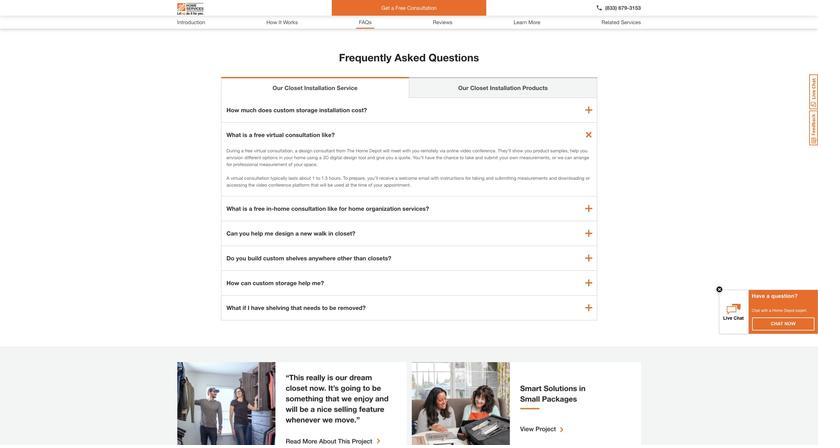 Task type: locate. For each thing, give the bounding box(es) containing it.
1 vertical spatial for
[[465, 175, 471, 181]]

to for hours.
[[316, 175, 320, 181]]

1 horizontal spatial will
[[383, 148, 389, 153]]

0 horizontal spatial that
[[291, 304, 302, 311]]

video inside 'a virtual consultation typically lasts about 1 to 1.5 hours. to prepare, you'll receive a welcome email with instructions for taking and submitting measurements and downloading or accessing the video conference platform that will be used at the time of your appointment.'
[[256, 182, 267, 188]]

1 vertical spatial storage
[[275, 279, 297, 287]]

0 horizontal spatial home
[[356, 148, 368, 153]]

1 what from the top
[[226, 131, 241, 138]]

1 horizontal spatial depot
[[784, 309, 794, 313]]

that left needs
[[291, 304, 302, 311]]

home
[[356, 148, 368, 153], [772, 309, 783, 313]]

help inside during a free virtual consultation, a design consultant from the home depot will meet with you remotely via online video conference. they'll show you product samples, help you envision different options in your home using a 3d digital design tool and give you a quote. you'll have the chance to take and submit your own measurements, or we can arrange for professional measurement of your space.
[[570, 148, 579, 153]]

used
[[334, 182, 344, 188]]

custom
[[273, 106, 294, 114], [263, 255, 284, 262], [253, 279, 274, 287]]

or inside 'a virtual consultation typically lasts about 1 to 1.5 hours. to prepare, you'll receive a welcome email with instructions for taking and submitting measurements and downloading or accessing the video conference platform that will be used at the time of your appointment.'
[[586, 175, 590, 181]]

video inside during a free virtual consultation, a design consultant from the home depot will meet with you remotely via online video conference. they'll show you product samples, help you envision different options in your home using a 3d digital design tool and give you a quote. you'll have the chance to take and submit your own measurements, or we can arrange for professional measurement of your space.
[[460, 148, 471, 153]]

a right during
[[241, 148, 244, 153]]

frequently
[[339, 51, 392, 64]]

virtual inside during a free virtual consultation, a design consultant from the home depot will meet with you remotely via online video conference. they'll show you product samples, help you envision different options in your home using a 3d digital design tool and give you a quote. you'll have the chance to take and submit your own measurements, or we can arrange for professional measurement of your space.
[[254, 148, 266, 153]]

0 horizontal spatial our
[[273, 84, 283, 91]]

home
[[294, 155, 306, 160], [274, 205, 290, 212], [348, 205, 364, 212]]

0 horizontal spatial video
[[256, 182, 267, 188]]

or left we
[[552, 155, 556, 160]]

0 horizontal spatial have
[[251, 304, 264, 311]]

help up arrange
[[570, 148, 579, 153]]

options
[[262, 155, 278, 160]]

0 vertical spatial or
[[552, 155, 556, 160]]

consultation inside 'a virtual consultation typically lasts about 1 to 1.5 hours. to prepare, you'll receive a welcome email with instructions for taking and submitting measurements and downloading or accessing the video conference platform that will be used at the time of your appointment.'
[[244, 175, 269, 181]]

0 vertical spatial have
[[425, 155, 435, 160]]

2 vertical spatial virtual
[[231, 175, 243, 181]]

home right the like
[[348, 205, 364, 212]]

0 vertical spatial of
[[288, 162, 292, 167]]

1 horizontal spatial can
[[565, 155, 572, 160]]

video up take
[[460, 148, 471, 153]]

installation for service
[[304, 84, 335, 91]]

that down 1
[[311, 182, 319, 188]]

2 horizontal spatial with
[[761, 309, 768, 313]]

the inside during a free virtual consultation, a design consultant from the home depot will meet with you remotely via online video conference. they'll show you product samples, help you envision different options in your home using a 3d digital design tool and give you a quote. you'll have the chance to take and submit your own measurements, or we can arrange for professional measurement of your space.
[[436, 155, 442, 160]]

to right needs
[[322, 304, 328, 311]]

chat
[[771, 321, 783, 327]]

1 vertical spatial custom
[[263, 255, 284, 262]]

be down the hours.
[[328, 182, 333, 188]]

1 vertical spatial in
[[328, 230, 333, 237]]

1 horizontal spatial home
[[294, 155, 306, 160]]

a left new
[[295, 230, 299, 237]]

1 horizontal spatial that
[[311, 182, 319, 188]]

custom right the does
[[273, 106, 294, 114]]

0 vertical spatial what
[[226, 131, 241, 138]]

for right the like
[[339, 205, 347, 212]]

virtual up different
[[254, 148, 266, 153]]

0 vertical spatial virtual
[[266, 131, 284, 138]]

will down '1.5'
[[320, 182, 326, 188]]

1 vertical spatial what
[[226, 205, 241, 212]]

related
[[602, 19, 619, 25]]

is up different
[[243, 131, 247, 138]]

organization
[[366, 205, 401, 212]]

home down conference in the left of the page
[[274, 205, 290, 212]]

0 vertical spatial how
[[266, 19, 277, 25]]

is down accessing
[[243, 205, 247, 212]]

1 horizontal spatial for
[[339, 205, 347, 212]]

2 horizontal spatial design
[[343, 155, 357, 160]]

can up if on the bottom of the page
[[241, 279, 251, 287]]

1 vertical spatial help
[[251, 230, 263, 237]]

custom down build
[[253, 279, 274, 287]]

in down consultation,
[[279, 155, 283, 160]]

0 horizontal spatial depot
[[369, 148, 382, 153]]

help left me
[[251, 230, 263, 237]]

is for what is a free in-home consultation like for home organization services?
[[243, 205, 247, 212]]

chat with a home depot expert.
[[752, 309, 807, 313]]

what is a free virtual consultation like?
[[226, 131, 335, 138]]

how left much
[[226, 106, 239, 114]]

how left it
[[266, 19, 277, 25]]

live chat image
[[809, 74, 818, 109]]

in
[[279, 155, 283, 160], [328, 230, 333, 237]]

with right chat
[[761, 309, 768, 313]]

in inside during a free virtual consultation, a design consultant from the home depot will meet with you remotely via online video conference. they'll show you product samples, help you envision different options in your home using a 3d digital design tool and give you a quote. you'll have the chance to take and submit your own measurements, or we can arrange for professional measurement of your space.
[[279, 155, 283, 160]]

0 horizontal spatial can
[[241, 279, 251, 287]]

2 horizontal spatial to
[[460, 155, 464, 160]]

consultation up using
[[285, 131, 320, 138]]

you right "can"
[[239, 230, 249, 237]]

your down they'll
[[499, 155, 508, 160]]

to inside 'a virtual consultation typically lasts about 1 to 1.5 hours. to prepare, you'll receive a welcome email with instructions for taking and submitting measurements and downloading or accessing the video conference platform that will be used at the time of your appointment.'
[[316, 175, 320, 181]]

our closet installation service
[[273, 84, 358, 91]]

to right 1
[[316, 175, 320, 181]]

in-
[[266, 205, 274, 212]]

how down 'do'
[[226, 279, 239, 287]]

0 vertical spatial with
[[402, 148, 411, 153]]

1 our from the left
[[273, 84, 283, 91]]

2 vertical spatial to
[[322, 304, 328, 311]]

1 horizontal spatial in
[[328, 230, 333, 237]]

prepare,
[[349, 175, 366, 181]]

depot up give
[[369, 148, 382, 153]]

0 vertical spatial that
[[311, 182, 319, 188]]

2 horizontal spatial for
[[465, 175, 471, 181]]

home left using
[[294, 155, 306, 160]]

2 vertical spatial free
[[254, 205, 265, 212]]

it
[[279, 19, 282, 25]]

3 what from the top
[[226, 304, 241, 311]]

2 closet from the left
[[470, 84, 488, 91]]

2 installation from the left
[[490, 84, 521, 91]]

your
[[284, 155, 293, 160], [499, 155, 508, 160], [294, 162, 303, 167], [374, 182, 383, 188]]

custom for build
[[263, 255, 284, 262]]

with up quote.
[[402, 148, 411, 153]]

remotely
[[421, 148, 438, 153]]

have
[[752, 293, 765, 299]]

chat
[[752, 309, 760, 313]]

you up you'll
[[412, 148, 419, 153]]

0 horizontal spatial in
[[279, 155, 283, 160]]

be left 'removed?'
[[329, 304, 336, 311]]

(833) 679-3153
[[605, 5, 641, 11]]

you right give
[[386, 155, 393, 160]]

1 vertical spatial video
[[256, 182, 267, 188]]

virtual up accessing
[[231, 175, 243, 181]]

0 horizontal spatial to
[[316, 175, 320, 181]]

be inside 'a virtual consultation typically lasts about 1 to 1.5 hours. to prepare, you'll receive a welcome email with instructions for taking and submitting measurements and downloading or accessing the video conference platform that will be used at the time of your appointment.'
[[328, 182, 333, 188]]

home up 'tool'
[[356, 148, 368, 153]]

appointment.
[[384, 182, 411, 188]]

1 horizontal spatial of
[[368, 182, 372, 188]]

0 horizontal spatial closet
[[285, 84, 303, 91]]

services?
[[402, 205, 429, 212]]

depot left the expert.
[[784, 309, 794, 313]]

2 vertical spatial custom
[[253, 279, 274, 287]]

a left "3d"
[[319, 155, 322, 160]]

products
[[522, 84, 548, 91]]

a down meet
[[395, 155, 397, 160]]

a virtual consultation typically lasts about 1 to 1.5 hours. to prepare, you'll receive a welcome email with instructions for taking and submitting measurements and downloading or accessing the video conference platform that will be used at the time of your appointment.
[[226, 175, 590, 188]]

our
[[273, 84, 283, 91], [458, 84, 469, 91]]

to left take
[[460, 155, 464, 160]]

home up the "chat"
[[772, 309, 783, 313]]

1 vertical spatial or
[[586, 175, 590, 181]]

0 vertical spatial custom
[[273, 106, 294, 114]]

0 vertical spatial can
[[565, 155, 572, 160]]

2 is from the top
[[243, 205, 247, 212]]

free for in-
[[254, 205, 265, 212]]

our down questions
[[458, 84, 469, 91]]

0 horizontal spatial or
[[552, 155, 556, 160]]

1 horizontal spatial video
[[460, 148, 471, 153]]

3153
[[629, 5, 641, 11]]

installation for products
[[490, 84, 521, 91]]

2 horizontal spatial the
[[436, 155, 442, 160]]

0 horizontal spatial of
[[288, 162, 292, 167]]

2 vertical spatial how
[[226, 279, 239, 287]]

you up measurements,
[[524, 148, 532, 153]]

0 horizontal spatial for
[[226, 162, 232, 167]]

your down you'll
[[374, 182, 383, 188]]

free
[[254, 131, 265, 138], [245, 148, 253, 153], [254, 205, 265, 212]]

1 vertical spatial free
[[245, 148, 253, 153]]

1 vertical spatial depot
[[784, 309, 794, 313]]

for left taking
[[465, 175, 471, 181]]

platform
[[292, 182, 309, 188]]

to
[[460, 155, 464, 160], [316, 175, 320, 181], [322, 304, 328, 311]]

take
[[465, 155, 474, 160]]

installation left products
[[490, 84, 521, 91]]

how much does custom storage installation cost?
[[226, 106, 367, 114]]

measurements
[[518, 175, 548, 181]]

2 vertical spatial help
[[298, 279, 310, 287]]

1 vertical spatial with
[[431, 175, 439, 181]]

0 vertical spatial will
[[383, 148, 389, 153]]

0 horizontal spatial installation
[[304, 84, 335, 91]]

chance
[[444, 155, 458, 160]]

installation up 'installation'
[[304, 84, 335, 91]]

storage down the 'our closet installation service' on the top of page
[[296, 106, 318, 114]]

design down the
[[343, 155, 357, 160]]

custom right build
[[263, 255, 284, 262]]

for
[[226, 162, 232, 167], [465, 175, 471, 181], [339, 205, 347, 212]]

0 vertical spatial depot
[[369, 148, 382, 153]]

shelving
[[266, 304, 289, 311]]

free for virtual
[[254, 131, 265, 138]]

1 vertical spatial design
[[343, 155, 357, 160]]

closet
[[285, 84, 303, 91], [470, 84, 488, 91]]

1 vertical spatial home
[[772, 309, 783, 313]]

0 vertical spatial be
[[328, 182, 333, 188]]

a
[[391, 5, 394, 11], [249, 131, 252, 138], [241, 148, 244, 153], [295, 148, 297, 153], [319, 155, 322, 160], [395, 155, 397, 160], [395, 175, 398, 181], [249, 205, 252, 212], [295, 230, 299, 237], [767, 293, 770, 299], [769, 309, 771, 313]]

consultation left the like
[[291, 205, 326, 212]]

1 horizontal spatial have
[[425, 155, 435, 160]]

a up different
[[249, 131, 252, 138]]

of inside during a free virtual consultation, a design consultant from the home depot will meet with you remotely via online video conference. they'll show you product samples, help you envision different options in your home using a 3d digital design tool and give you a quote. you'll have the chance to take and submit your own measurements, or we can arrange for professional measurement of your space.
[[288, 162, 292, 167]]

during a free virtual consultation, a design consultant from the home depot will meet with you remotely via online video conference. they'll show you product samples, help you envision different options in your home using a 3d digital design tool and give you a quote. you'll have the chance to take and submit your own measurements, or we can arrange for professional measurement of your space.
[[226, 148, 589, 167]]

me
[[265, 230, 273, 237]]

for down envision
[[226, 162, 232, 167]]

with right email
[[431, 175, 439, 181]]

consultation
[[285, 131, 320, 138], [244, 175, 269, 181], [291, 205, 326, 212]]

what for what is a free in-home consultation like for home organization services?
[[226, 205, 241, 212]]

video
[[460, 148, 471, 153], [256, 182, 267, 188]]

in right walk
[[328, 230, 333, 237]]

a up appointment.
[[395, 175, 398, 181]]

0 vertical spatial for
[[226, 162, 232, 167]]

introduction
[[177, 19, 205, 25]]

video left conference in the left of the page
[[256, 182, 267, 188]]

a right get
[[391, 5, 394, 11]]

does
[[258, 106, 272, 114]]

home inside during a free virtual consultation, a design consultant from the home depot will meet with you remotely via online video conference. they'll show you product samples, help you envision different options in your home using a 3d digital design tool and give you a quote. you'll have the chance to take and submit your own measurements, or we can arrange for professional measurement of your space.
[[294, 155, 306, 160]]

0 vertical spatial in
[[279, 155, 283, 160]]

1 closet from the left
[[285, 84, 303, 91]]

design up using
[[299, 148, 312, 153]]

1 vertical spatial have
[[251, 304, 264, 311]]

how for how can custom storage help me?
[[226, 279, 239, 287]]

0 vertical spatial design
[[299, 148, 312, 153]]

cost?
[[351, 106, 367, 114]]

much
[[241, 106, 257, 114]]

help
[[570, 148, 579, 153], [251, 230, 263, 237], [298, 279, 310, 287]]

1 horizontal spatial home
[[772, 309, 783, 313]]

1 vertical spatial is
[[243, 205, 247, 212]]

1 horizontal spatial design
[[299, 148, 312, 153]]

get a free consultation
[[381, 5, 437, 11]]

1 vertical spatial how
[[226, 106, 239, 114]]

0 vertical spatial free
[[254, 131, 265, 138]]

can you help me design a new walk in closet?
[[226, 230, 355, 237]]

other
[[337, 255, 352, 262]]

our up how much does custom storage installation cost?
[[273, 84, 283, 91]]

have inside during a free virtual consultation, a design consultant from the home depot will meet with you remotely via online video conference. they'll show you product samples, help you envision different options in your home using a 3d digital design tool and give you a quote. you'll have the chance to take and submit your own measurements, or we can arrange for professional measurement of your space.
[[425, 155, 435, 160]]

or right the downloading
[[586, 175, 590, 181]]

storage
[[296, 106, 318, 114], [275, 279, 297, 287]]

our closet installation products
[[458, 84, 548, 91]]

of up lasts
[[288, 162, 292, 167]]

how for how much does custom storage installation cost?
[[226, 106, 239, 114]]

0 vertical spatial is
[[243, 131, 247, 138]]

a right chat
[[769, 309, 771, 313]]

the down via
[[436, 155, 442, 160]]

the right accessing
[[248, 182, 255, 188]]

0 horizontal spatial design
[[275, 230, 294, 237]]

can right we
[[565, 155, 572, 160]]

asked
[[394, 51, 426, 64]]

design right me
[[275, 230, 294, 237]]

1 horizontal spatial closet
[[470, 84, 488, 91]]

2 vertical spatial design
[[275, 230, 294, 237]]

of down you'll
[[368, 182, 372, 188]]

2 horizontal spatial help
[[570, 148, 579, 153]]

1 horizontal spatial with
[[431, 175, 439, 181]]

consultant
[[314, 148, 335, 153]]

2 what from the top
[[226, 205, 241, 212]]

0 horizontal spatial with
[[402, 148, 411, 153]]

679-
[[618, 5, 629, 11]]

1 installation from the left
[[304, 84, 335, 91]]

service
[[337, 84, 358, 91]]

you
[[412, 148, 419, 153], [524, 148, 532, 153], [580, 148, 587, 153], [386, 155, 393, 160], [239, 230, 249, 237], [236, 255, 246, 262]]

0 horizontal spatial will
[[320, 182, 326, 188]]

what down accessing
[[226, 205, 241, 212]]

virtual up consultation,
[[266, 131, 284, 138]]

1 vertical spatial virtual
[[254, 148, 266, 153]]

1 vertical spatial consultation
[[244, 175, 269, 181]]

1 horizontal spatial or
[[586, 175, 590, 181]]

1 horizontal spatial installation
[[490, 84, 521, 91]]

to inside during a free virtual consultation, a design consultant from the home depot will meet with you remotely via online video conference. they'll show you product samples, help you envision different options in your home using a 3d digital design tool and give you a quote. you'll have the chance to take and submit your own measurements, or we can arrange for professional measurement of your space.
[[460, 155, 464, 160]]

help left me? at the left bottom of the page
[[298, 279, 310, 287]]

than
[[354, 255, 366, 262]]

virtual
[[266, 131, 284, 138], [254, 148, 266, 153], [231, 175, 243, 181]]

1 vertical spatial will
[[320, 182, 326, 188]]

the right at
[[351, 182, 357, 188]]

will up give
[[383, 148, 389, 153]]

1 vertical spatial to
[[316, 175, 320, 181]]

and left the downloading
[[549, 175, 557, 181]]

a inside button
[[391, 5, 394, 11]]

what up during
[[226, 131, 241, 138]]

our for our closet installation products
[[458, 84, 469, 91]]

be
[[328, 182, 333, 188], [329, 304, 336, 311]]

for inside 'a virtual consultation typically lasts about 1 to 1.5 hours. to prepare, you'll receive a welcome email with instructions for taking and submitting measurements and downloading or accessing the video conference platform that will be used at the time of your appointment.'
[[465, 175, 471, 181]]

1 is from the top
[[243, 131, 247, 138]]

hours.
[[329, 175, 342, 181]]

with
[[402, 148, 411, 153], [431, 175, 439, 181], [761, 309, 768, 313]]

0 vertical spatial help
[[570, 148, 579, 153]]

1 vertical spatial can
[[241, 279, 251, 287]]

1 vertical spatial of
[[368, 182, 372, 188]]

shelves
[[286, 255, 307, 262]]

design
[[299, 148, 312, 153], [343, 155, 357, 160], [275, 230, 294, 237]]

have down the remotely
[[425, 155, 435, 160]]

is
[[243, 131, 247, 138], [243, 205, 247, 212]]

lasts
[[288, 175, 298, 181]]

storage up the shelving
[[275, 279, 297, 287]]

0 vertical spatial to
[[460, 155, 464, 160]]

or
[[552, 155, 556, 160], [586, 175, 590, 181]]

0 vertical spatial home
[[356, 148, 368, 153]]

have right i
[[251, 304, 264, 311]]

what left if on the bottom of the page
[[226, 304, 241, 311]]

consultation down professional
[[244, 175, 269, 181]]

1 horizontal spatial help
[[298, 279, 310, 287]]

installation
[[304, 84, 335, 91], [490, 84, 521, 91]]

build
[[248, 255, 262, 262]]

2 vertical spatial what
[[226, 304, 241, 311]]

1 horizontal spatial to
[[322, 304, 328, 311]]

meet
[[391, 148, 401, 153]]

2 our from the left
[[458, 84, 469, 91]]



Task type: describe. For each thing, give the bounding box(es) containing it.
time
[[358, 182, 367, 188]]

will inside during a free virtual consultation, a design consultant from the home depot will meet with you remotely via online video conference. they'll show you product samples, help you envision different options in your home using a 3d digital design tool and give you a quote. you'll have the chance to take and submit your own measurements, or we can arrange for professional measurement of your space.
[[383, 148, 389, 153]]

your left space.
[[294, 162, 303, 167]]

of inside 'a virtual consultation typically lasts about 1 to 1.5 hours. to prepare, you'll receive a welcome email with instructions for taking and submitting measurements and downloading or accessing the video conference platform that will be used at the time of your appointment.'
[[368, 182, 372, 188]]

you up arrange
[[580, 148, 587, 153]]

chat now
[[771, 321, 796, 327]]

consultation
[[407, 5, 437, 11]]

measurement
[[259, 162, 287, 167]]

more
[[528, 19, 540, 25]]

to
[[343, 175, 348, 181]]

tool
[[358, 155, 366, 160]]

quote.
[[398, 155, 411, 160]]

closet for our closet installation service
[[285, 84, 303, 91]]

your inside 'a virtual consultation typically lasts about 1 to 1.5 hours. to prepare, you'll receive a welcome email with instructions for taking and submitting measurements and downloading or accessing the video conference platform that will be used at the time of your appointment.'
[[374, 182, 383, 188]]

or inside during a free virtual consultation, a design consultant from the home depot will meet with you remotely via online video conference. they'll show you product samples, help you envision different options in your home using a 3d digital design tool and give you a quote. you'll have the chance to take and submit your own measurements, or we can arrange for professional measurement of your space.
[[552, 155, 556, 160]]

arrange
[[573, 155, 589, 160]]

0 horizontal spatial home
[[274, 205, 290, 212]]

home inside during a free virtual consultation, a design consultant from the home depot will meet with you remotely via online video conference. they'll show you product samples, help you envision different options in your home using a 3d digital design tool and give you a quote. you'll have the chance to take and submit your own measurements, or we can arrange for professional measurement of your space.
[[356, 148, 368, 153]]

frequently asked questions
[[339, 51, 479, 64]]

questions
[[429, 51, 479, 64]]

consultation,
[[267, 148, 294, 153]]

our for our closet installation service
[[273, 84, 283, 91]]

a right 'have'
[[767, 293, 770, 299]]

a left in-
[[249, 205, 252, 212]]

question?
[[771, 293, 798, 299]]

downloading
[[558, 175, 584, 181]]

product
[[533, 148, 549, 153]]

do it for you logo image
[[177, 0, 203, 18]]

via
[[440, 148, 445, 153]]

a inside 'a virtual consultation typically lasts about 1 to 1.5 hours. to prepare, you'll receive a welcome email with instructions for taking and submitting measurements and downloading or accessing the video conference platform that will be used at the time of your appointment.'
[[395, 175, 398, 181]]

related services
[[602, 19, 641, 25]]

smart solutions in small packages image
[[412, 362, 641, 445]]

works
[[283, 19, 298, 25]]

is for what is a free virtual consultation like?
[[243, 131, 247, 138]]

free inside during a free virtual consultation, a design consultant from the home depot will meet with you remotely via online video conference. they'll show you product samples, help you envision different options in your home using a 3d digital design tool and give you a quote. you'll have the chance to take and submit your own measurements, or we can arrange for professional measurement of your space.
[[245, 148, 253, 153]]

expert.
[[795, 309, 807, 313]]

have a question?
[[752, 293, 798, 299]]

1
[[312, 175, 315, 181]]

0 vertical spatial storage
[[296, 106, 318, 114]]

submitting
[[495, 175, 516, 181]]

measurements,
[[519, 155, 551, 160]]

show
[[512, 148, 523, 153]]

envision
[[226, 155, 243, 160]]

and right 'tool'
[[367, 155, 375, 160]]

you right 'do'
[[236, 255, 246, 262]]

0 horizontal spatial the
[[248, 182, 255, 188]]

do
[[226, 255, 234, 262]]

1 horizontal spatial the
[[351, 182, 357, 188]]

and down conference.
[[475, 155, 483, 160]]

own
[[509, 155, 518, 160]]

new
[[300, 230, 312, 237]]

2 horizontal spatial home
[[348, 205, 364, 212]]

digital
[[330, 155, 342, 160]]

can inside during a free virtual consultation, a design consultant from the home depot will meet with you remotely via online video conference. they'll show you product samples, help you envision different options in your home using a 3d digital design tool and give you a quote. you'll have the chance to take and submit your own measurements, or we can arrange for professional measurement of your space.
[[565, 155, 572, 160]]

anywhere
[[309, 255, 336, 262]]

about
[[299, 175, 311, 181]]

1 vertical spatial that
[[291, 304, 302, 311]]

services
[[621, 19, 641, 25]]

chat now link
[[752, 318, 814, 330]]

(833)
[[605, 5, 617, 11]]

give
[[376, 155, 385, 160]]

with inside 'a virtual consultation typically lasts about 1 to 1.5 hours. to prepare, you'll receive a welcome email with instructions for taking and submitting measurements and downloading or accessing the video conference platform that will be used at the time of your appointment.'
[[431, 175, 439, 181]]

get a free consultation button
[[332, 0, 486, 16]]

how for how it works
[[266, 19, 277, 25]]

with inside during a free virtual consultation, a design consultant from the home depot will meet with you remotely via online video conference. they'll show you product samples, help you envision different options in your home using a 3d digital design tool and give you a quote. you'll have the chance to take and submit your own measurements, or we can arrange for professional measurement of your space.
[[402, 148, 411, 153]]

removed?
[[338, 304, 366, 311]]

accessing
[[226, 182, 247, 188]]

like
[[328, 205, 337, 212]]

professional
[[233, 162, 258, 167]]

closet?
[[335, 230, 355, 237]]

3d
[[323, 155, 329, 160]]

now
[[784, 321, 796, 327]]

closet for our closet installation products
[[470, 84, 488, 91]]

feedback link image
[[809, 110, 818, 146]]

they'll
[[498, 148, 511, 153]]

custom for does
[[273, 106, 294, 114]]

faqs
[[359, 19, 372, 25]]

a right consultation,
[[295, 148, 297, 153]]

typically
[[270, 175, 287, 181]]

you'll
[[367, 175, 378, 181]]

email
[[419, 175, 429, 181]]

how can custom storage help me?
[[226, 279, 324, 287]]

2 vertical spatial consultation
[[291, 205, 326, 212]]

installation
[[319, 106, 350, 114]]

to for removed?
[[322, 304, 328, 311]]

before and after long quote banner - image image
[[177, 362, 406, 445]]

your down consultation,
[[284, 155, 293, 160]]

what for what is a free virtual consultation like?
[[226, 131, 241, 138]]

0 horizontal spatial help
[[251, 230, 263, 237]]

reviews
[[433, 19, 452, 25]]

2 vertical spatial for
[[339, 205, 347, 212]]

0 vertical spatial consultation
[[285, 131, 320, 138]]

1 vertical spatial be
[[329, 304, 336, 311]]

depot inside during a free virtual consultation, a design consultant from the home depot will meet with you remotely via online video conference. they'll show you product samples, help you envision different options in your home using a 3d digital design tool and give you a quote. you'll have the chance to take and submit your own measurements, or we can arrange for professional measurement of your space.
[[369, 148, 382, 153]]

receive
[[379, 175, 394, 181]]

you'll
[[413, 155, 424, 160]]

what is a free in-home consultation like for home organization services?
[[226, 205, 429, 212]]

during
[[226, 148, 240, 153]]

taking
[[472, 175, 485, 181]]

virtual inside 'a virtual consultation typically lasts about 1 to 1.5 hours. to prepare, you'll receive a welcome email with instructions for taking and submitting measurements and downloading or accessing the video conference platform that will be used at the time of your appointment.'
[[231, 175, 243, 181]]

the
[[347, 148, 354, 153]]

using
[[307, 155, 318, 160]]

learn more
[[514, 19, 540, 25]]

free
[[395, 5, 406, 11]]

a
[[226, 175, 229, 181]]

from
[[336, 148, 346, 153]]

at
[[345, 182, 349, 188]]

needs
[[303, 304, 320, 311]]

walk
[[314, 230, 327, 237]]

(833) 679-3153 link
[[596, 4, 641, 12]]

what if i have shelving that needs to be removed?
[[226, 304, 366, 311]]

what for what if i have shelving that needs to be removed?
[[226, 304, 241, 311]]

instructions
[[440, 175, 464, 181]]

for inside during a free virtual consultation, a design consultant from the home depot will meet with you remotely via online video conference. they'll show you product samples, help you envision different options in your home using a 3d digital design tool and give you a quote. you'll have the chance to take and submit your own measurements, or we can arrange for professional measurement of your space.
[[226, 162, 232, 167]]

will inside 'a virtual consultation typically lasts about 1 to 1.5 hours. to prepare, you'll receive a welcome email with instructions for taking and submitting measurements and downloading or accessing the video conference platform that will be used at the time of your appointment.'
[[320, 182, 326, 188]]

conference
[[268, 182, 291, 188]]

get
[[381, 5, 390, 11]]

do you build custom shelves anywhere other than closets?
[[226, 255, 391, 262]]

like?
[[322, 131, 335, 138]]

1.5
[[321, 175, 328, 181]]

that inside 'a virtual consultation typically lasts about 1 to 1.5 hours. to prepare, you'll receive a welcome email with instructions for taking and submitting measurements and downloading or accessing the video conference platform that will be used at the time of your appointment.'
[[311, 182, 319, 188]]

and right taking
[[486, 175, 494, 181]]

conference.
[[472, 148, 497, 153]]



Task type: vqa. For each thing, say whether or not it's contained in the screenshot.
Mon-Sat: 6:00am - 9:00pm Sun: 8:00am - 8:00pm associated with Se
no



